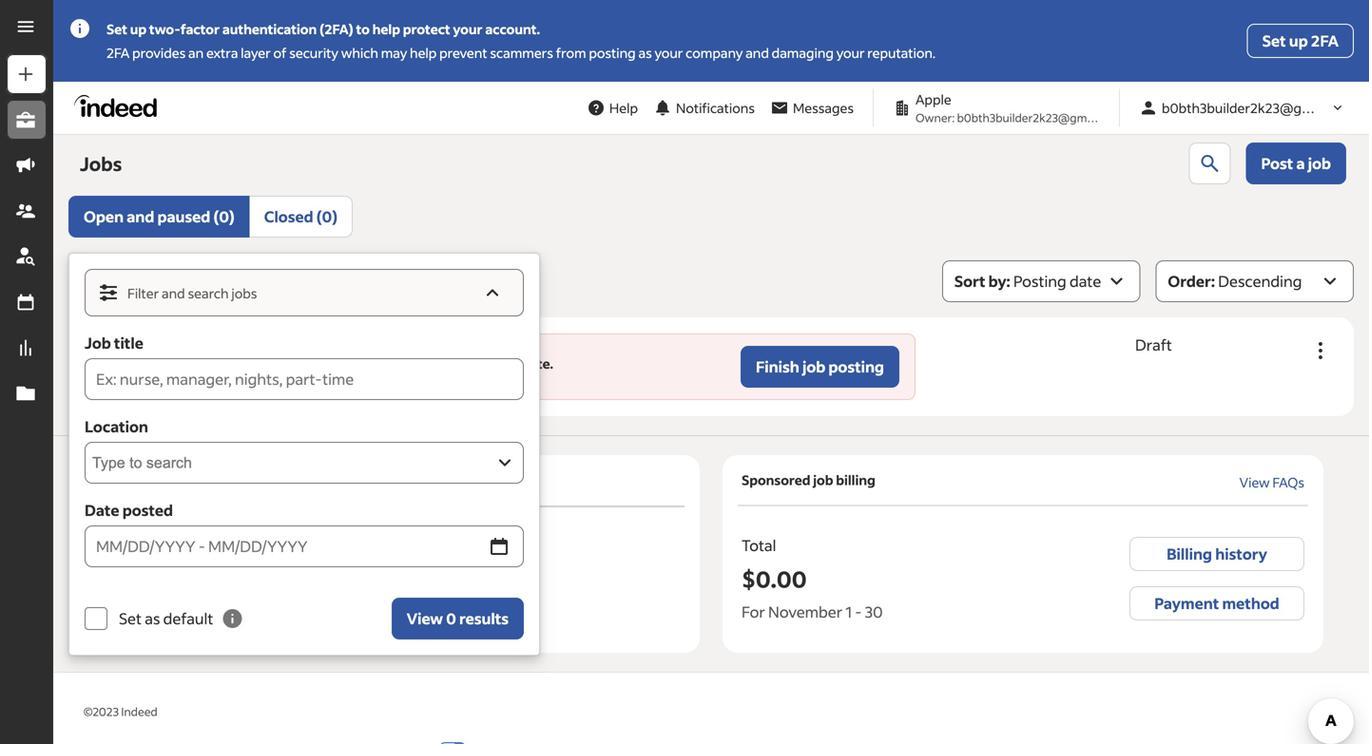Task type: vqa. For each thing, say whether or not it's contained in the screenshot.
Notifications
yes



Task type: locate. For each thing, give the bounding box(es) containing it.
your
[[453, 20, 483, 38], [655, 44, 683, 61], [837, 44, 865, 61]]

apple owner: b0bth3builder2k23@gmail.com element
[[886, 89, 1125, 127]]

filter and search jobs element
[[86, 270, 523, 316]]

(0) for closed (0)
[[317, 207, 338, 226]]

finish
[[756, 357, 800, 377]]

(0) for messages (0)
[[187, 472, 205, 489]]

None checkbox
[[85, 608, 107, 631]]

by:
[[989, 272, 1011, 291]]

post
[[1262, 154, 1294, 173]]

1 vertical spatial to
[[410, 620, 421, 635]]

more info image
[[221, 608, 244, 631]]

finish job posting button
[[741, 346, 900, 388]]

your up the prevent
[[453, 20, 483, 38]]

help
[[373, 20, 401, 38], [410, 44, 437, 61]]

jobs
[[232, 285, 257, 302]]

post a job link
[[1247, 143, 1347, 185]]

payment method
[[1155, 594, 1280, 614]]

to up which
[[356, 20, 370, 38]]

posting for finish job posting
[[829, 357, 885, 377]]

up up b0bth3builder2k23@gmail.com popup button
[[1290, 31, 1309, 50]]

set up b0bth3builder2k23@gmail.com popup button
[[1263, 31, 1287, 50]]

owner:
[[916, 110, 955, 125]]

a
[[1297, 154, 1306, 173]]

0 vertical spatial messages
[[793, 99, 854, 117]]

0 horizontal spatial messages
[[122, 472, 184, 489]]

collapse advanced search image
[[481, 282, 504, 304]]

filter
[[127, 285, 159, 302]]

set left default
[[119, 609, 142, 629]]

and right filter
[[162, 285, 185, 302]]

faqs
[[1273, 474, 1305, 491]]

messages for messages
[[793, 99, 854, 117]]

2 horizontal spatial (0)
[[317, 207, 338, 226]]

0 horizontal spatial up
[[130, 20, 147, 38]]

and inside set up two-factor authentication (2fa) to help protect your account. 2fa provides an extra layer of security which may help prevent scammers from posting as your company and damaging your reputation.
[[746, 44, 770, 61]]

view left 0
[[407, 609, 443, 629]]

view inside button
[[407, 609, 443, 629]]

posting left is
[[414, 355, 463, 372]]

date
[[1070, 272, 1102, 291]]

2 horizontal spatial posting
[[829, 357, 885, 377]]

menu bar
[[0, 53, 53, 745]]

descending
[[1219, 272, 1303, 291]]

0 horizontal spatial 2fa
[[107, 44, 130, 61]]

and right the open
[[127, 207, 154, 226]]

as
[[639, 44, 652, 61], [145, 609, 160, 629]]

1 horizontal spatial up
[[1290, 31, 1309, 50]]

0 vertical spatial as
[[639, 44, 652, 61]]

of
[[274, 44, 287, 61]]

2fa inside set up two-factor authentication (2fa) to help protect your account. 2fa provides an extra layer of security which may help prevent scammers from posting as your company and damaging your reputation.
[[107, 44, 130, 61]]

date posted
[[85, 501, 173, 520]]

and inside welder and fabricator 110 n brand blvd, glendale, ca 91203
[[165, 335, 189, 352]]

posting
[[1014, 272, 1067, 291]]

finish job posting
[[756, 357, 885, 377]]

and up brand
[[165, 335, 189, 352]]

paused
[[157, 207, 211, 226]]

view 0 results button
[[392, 598, 524, 640]]

payment
[[1155, 594, 1220, 614]]

job right finish
[[803, 357, 826, 377]]

posting inside button
[[829, 357, 885, 377]]

0 horizontal spatial help
[[373, 20, 401, 38]]

1 horizontal spatial b0bth3builder2k23@gmail.com
[[1163, 99, 1358, 117]]

30
[[865, 603, 883, 622]]

closed (0)
[[264, 207, 338, 226]]

0 horizontal spatial b0bth3builder2k23@gmail.com
[[958, 110, 1125, 125]]

messages (0)
[[122, 472, 205, 489]]

no messages to review!
[[338, 620, 461, 635]]

to left 'review!'
[[410, 620, 421, 635]]

1 vertical spatial help
[[410, 44, 437, 61]]

and inside filter and search jobs element
[[162, 285, 185, 302]]

jobs
[[80, 151, 122, 176]]

choose a date image
[[488, 536, 511, 558]]

b0bth3builder2k23@gmail.com
[[1163, 99, 1358, 117], [958, 110, 1125, 125]]

company
[[686, 44, 743, 61]]

help button
[[579, 90, 646, 126]]

draft
[[1136, 335, 1173, 355]]

open and paused (0)
[[84, 207, 235, 226]]

and right the company
[[746, 44, 770, 61]]

is
[[466, 355, 476, 372]]

b0bth3builder2k23@gmail.com inside apple owner: b0bth3builder2k23@gmail.com
[[958, 110, 1125, 125]]

job right a
[[1309, 154, 1332, 173]]

your job posting is incomplete.
[[359, 355, 554, 372]]

0 horizontal spatial to
[[356, 20, 370, 38]]

your right damaging
[[837, 44, 865, 61]]

0 horizontal spatial posting
[[414, 355, 463, 372]]

post a job
[[1262, 154, 1332, 173]]

up inside set up two-factor authentication (2fa) to help protect your account. 2fa provides an extra layer of security which may help prevent scammers from posting as your company and damaging your reputation.
[[130, 20, 147, 38]]

0
[[446, 609, 456, 629]]

b0bth3builder2k23@gmail.com inside popup button
[[1163, 99, 1358, 117]]

(0)
[[214, 207, 235, 226], [317, 207, 338, 226], [187, 472, 205, 489]]

0 horizontal spatial as
[[145, 609, 160, 629]]

up left the two-
[[130, 20, 147, 38]]

view left the faqs at the bottom right of page
[[1240, 474, 1271, 491]]

as left default
[[145, 609, 160, 629]]

Location field
[[92, 450, 486, 477]]

1 horizontal spatial 2fa
[[1312, 31, 1339, 50]]

your left the company
[[655, 44, 683, 61]]

welder
[[116, 335, 162, 352]]

1 horizontal spatial view
[[1240, 474, 1271, 491]]

0 vertical spatial view
[[1240, 474, 1271, 491]]

2 horizontal spatial your
[[837, 44, 865, 61]]

0 horizontal spatial view
[[407, 609, 443, 629]]

up
[[130, 20, 147, 38], [1290, 31, 1309, 50]]

authentication
[[222, 20, 317, 38]]

set left the two-
[[107, 20, 127, 38]]

and
[[746, 44, 770, 61], [127, 207, 154, 226], [162, 285, 185, 302], [165, 335, 189, 352]]

b0bth3builder2k23@gmail.com button
[[1132, 90, 1358, 126]]

1 horizontal spatial help
[[410, 44, 437, 61]]

1 horizontal spatial messages
[[793, 99, 854, 117]]

2fa
[[1312, 31, 1339, 50], [107, 44, 130, 61]]

1 vertical spatial messages
[[122, 472, 184, 489]]

as up the help button
[[639, 44, 652, 61]]

help up may
[[373, 20, 401, 38]]

110
[[116, 355, 136, 372]]

for
[[742, 603, 766, 622]]

1 horizontal spatial as
[[639, 44, 652, 61]]

messages link
[[763, 90, 862, 126]]

job left 'billing'
[[814, 472, 834, 489]]

set for set up 2fa
[[1263, 31, 1287, 50]]

sort by: posting date
[[955, 272, 1102, 291]]

finish job posting group
[[304, 334, 916, 401]]

title
[[114, 333, 144, 353]]

location
[[85, 417, 148, 437]]

from
[[556, 44, 587, 61]]

messages
[[355, 620, 408, 635]]

date
[[85, 501, 119, 520]]

job
[[1309, 154, 1332, 173], [392, 355, 412, 372], [803, 357, 826, 377], [814, 472, 834, 489]]

1 horizontal spatial your
[[655, 44, 683, 61]]

billing
[[1167, 545, 1213, 564]]

messages
[[793, 99, 854, 117], [122, 472, 184, 489]]

your
[[359, 355, 389, 372]]

set inside set up two-factor authentication (2fa) to help protect your account. 2fa provides an extra layer of security which may help prevent scammers from posting as your company and damaging your reputation.
[[107, 20, 127, 38]]

0 horizontal spatial (0)
[[187, 472, 205, 489]]

extra
[[206, 44, 238, 61]]

fabricator
[[192, 335, 258, 352]]

reputation.
[[868, 44, 936, 61]]

welder and fabricator link
[[116, 335, 258, 352]]

0 vertical spatial to
[[356, 20, 370, 38]]

and for filter and search jobs
[[162, 285, 185, 302]]

1 vertical spatial view
[[407, 609, 443, 629]]

messages down damaging
[[793, 99, 854, 117]]

review!
[[424, 620, 461, 635]]

november
[[769, 603, 843, 622]]

help down protect
[[410, 44, 437, 61]]

up for 2fa
[[1290, 31, 1309, 50]]

posted
[[122, 501, 173, 520]]

1 horizontal spatial to
[[410, 620, 421, 635]]

to
[[356, 20, 370, 38], [410, 620, 421, 635]]

posting right finish
[[829, 357, 885, 377]]

job right your at left
[[392, 355, 412, 372]]

1 horizontal spatial posting
[[589, 44, 636, 61]]

posting right 'from'
[[589, 44, 636, 61]]

payment method link
[[1130, 587, 1305, 621]]

job inside button
[[803, 357, 826, 377]]

Select job checkbox
[[85, 358, 104, 377]]

©2023 indeed
[[84, 705, 158, 720]]

posting
[[589, 44, 636, 61], [414, 355, 463, 372], [829, 357, 885, 377]]

messages up posted
[[122, 472, 184, 489]]

view for view faqs
[[1240, 474, 1271, 491]]

and for open and paused (0)
[[127, 207, 154, 226]]



Task type: describe. For each thing, give the bounding box(es) containing it.
billing history link
[[1130, 538, 1305, 572]]

apple owner: b0bth3builder2k23@gmail.com
[[916, 91, 1125, 125]]

may
[[381, 44, 407, 61]]

Date posted field
[[85, 526, 482, 568]]

sponsored job billing
[[742, 472, 876, 489]]

set up two-factor authentication (2fa) to help protect your account. 2fa provides an extra layer of security which may help prevent scammers from posting as your company and damaging your reputation.
[[107, 20, 936, 61]]

set up 2fa link
[[1248, 24, 1355, 58]]

0 vertical spatial help
[[373, 20, 401, 38]]

provides
[[132, 44, 186, 61]]

closed
[[264, 207, 314, 226]]

-
[[856, 603, 862, 622]]

indeed
[[121, 705, 158, 720]]

posting inside set up two-factor authentication (2fa) to help protect your account. 2fa provides an extra layer of security which may help prevent scammers from posting as your company and damaging your reputation.
[[589, 44, 636, 61]]

which
[[341, 44, 379, 61]]

order:
[[1169, 272, 1216, 291]]

order: descending
[[1169, 272, 1303, 291]]

welder and fabricator 110 n brand blvd, glendale, ca 91203
[[116, 335, 258, 392]]

billing
[[836, 472, 876, 489]]

no
[[338, 620, 353, 635]]

two-
[[149, 20, 180, 38]]

sort
[[955, 272, 986, 291]]

notifications
[[676, 99, 755, 117]]

job title and location element
[[116, 334, 288, 394]]

set for set up two-factor authentication (2fa) to help protect your account. 2fa provides an extra layer of security which may help prevent scammers from posting as your company and damaging your reputation.
[[107, 20, 127, 38]]

apple
[[916, 91, 952, 108]]

set for set as default
[[119, 609, 142, 629]]

(2fa)
[[320, 20, 354, 38]]

job for sponsored job billing
[[814, 472, 834, 489]]

up for two-
[[130, 20, 147, 38]]

1 vertical spatial as
[[145, 609, 160, 629]]

an
[[188, 44, 204, 61]]

n
[[139, 355, 149, 372]]

expand image
[[494, 452, 517, 475]]

and for welder and fabricator 110 n brand blvd, glendale, ca 91203
[[165, 335, 189, 352]]

incomplete.
[[479, 355, 554, 372]]

glendale,
[[116, 375, 173, 392]]

sponsored
[[742, 472, 811, 489]]

search
[[188, 285, 229, 302]]

search candidates image
[[1199, 152, 1222, 175]]

job title
[[85, 333, 144, 353]]

method
[[1223, 594, 1280, 614]]

as inside set up two-factor authentication (2fa) to help protect your account. 2fa provides an extra layer of security which may help prevent scammers from posting as your company and damaging your reputation.
[[639, 44, 652, 61]]

ca
[[176, 375, 194, 392]]

1 horizontal spatial (0)
[[214, 207, 235, 226]]

$0.00
[[742, 565, 807, 594]]

91203
[[197, 375, 233, 392]]

view faqs
[[1240, 474, 1305, 491]]

to inside set up two-factor authentication (2fa) to help protect your account. 2fa provides an extra layer of security which may help prevent scammers from posting as your company and damaging your reputation.
[[356, 20, 370, 38]]

job
[[85, 333, 111, 353]]

total $0.00 for november 1 - 30
[[742, 536, 883, 622]]

default
[[163, 609, 213, 629]]

history
[[1216, 545, 1268, 564]]

scammers
[[490, 44, 554, 61]]

help
[[610, 99, 638, 117]]

total
[[742, 536, 777, 556]]

damaging
[[772, 44, 834, 61]]

results
[[459, 609, 509, 629]]

job for your job posting is incomplete.
[[392, 355, 412, 372]]

Job title text field
[[85, 359, 524, 401]]

indeed home image
[[74, 95, 166, 117]]

posting for your job posting is incomplete.
[[414, 355, 463, 372]]

messages for messages (0)
[[122, 472, 184, 489]]

security
[[289, 44, 339, 61]]

factor
[[180, 20, 220, 38]]

1
[[846, 603, 852, 622]]

layer
[[241, 44, 271, 61]]

view 0 results
[[407, 609, 509, 629]]

job for finish job posting
[[803, 357, 826, 377]]

0 horizontal spatial your
[[453, 20, 483, 38]]

©2023
[[84, 705, 119, 720]]

blvd,
[[191, 355, 221, 372]]

set up 2fa
[[1263, 31, 1339, 50]]

billing history
[[1167, 545, 1268, 564]]

account.
[[485, 20, 540, 38]]

protect
[[403, 20, 451, 38]]

view faqs link
[[1240, 474, 1305, 491]]

filter and search jobs
[[127, 285, 257, 302]]

set as default
[[119, 609, 213, 629]]

view for view 0 results
[[407, 609, 443, 629]]

open
[[84, 207, 124, 226]]

notifications button
[[646, 87, 763, 129]]



